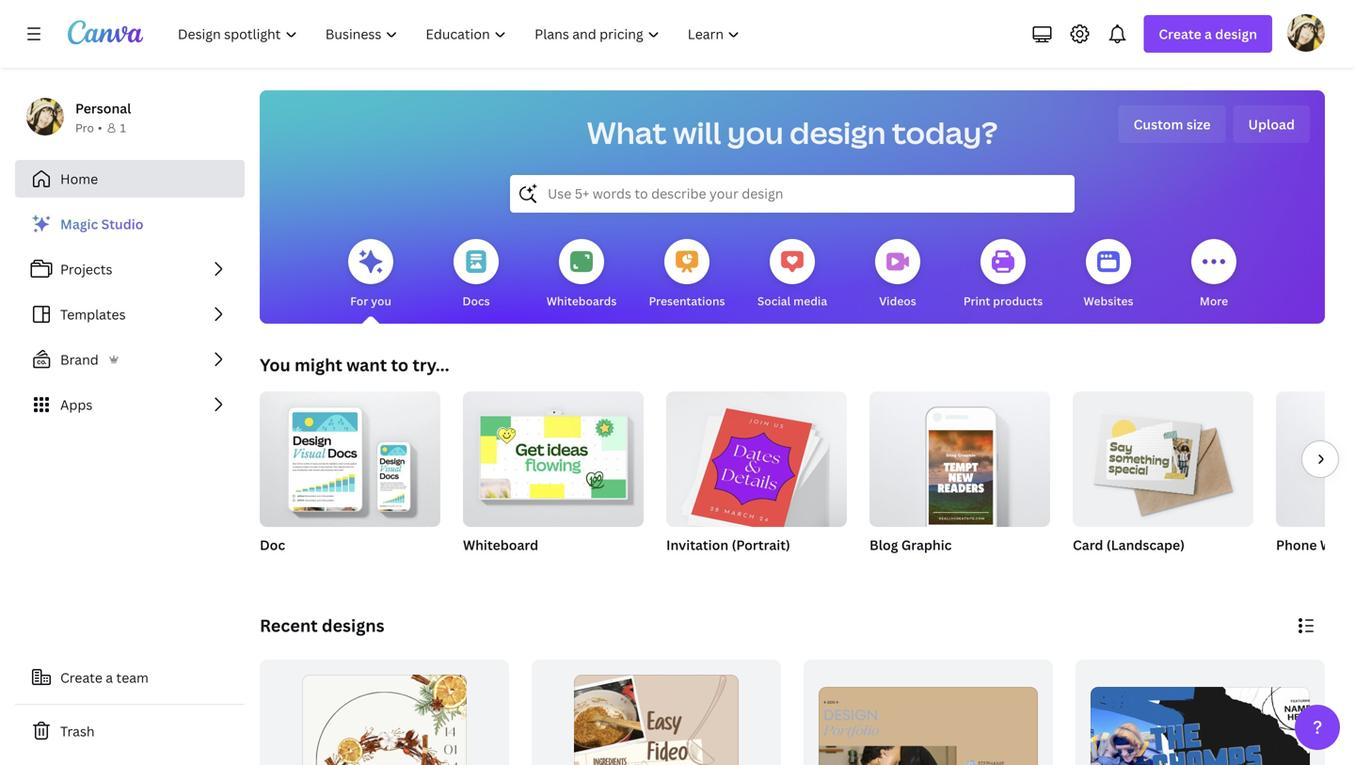 Task type: locate. For each thing, give the bounding box(es) containing it.
1 horizontal spatial design
[[1215, 25, 1257, 43]]

studio
[[101, 215, 143, 233]]

1 horizontal spatial a
[[1205, 25, 1212, 43]]

social media
[[757, 293, 827, 309]]

home
[[60, 170, 98, 188]]

trash link
[[15, 712, 245, 750]]

0 vertical spatial create
[[1159, 25, 1202, 43]]

0 horizontal spatial create
[[60, 669, 102, 687]]

upload
[[1248, 115, 1295, 133]]

a left team
[[106, 669, 113, 687]]

0 horizontal spatial you
[[371, 293, 391, 309]]

design left stephanie aranda icon at the right
[[1215, 25, 1257, 43]]

create for create a team
[[60, 669, 102, 687]]

personal
[[75, 99, 131, 117]]

group for whiteboard
[[463, 384, 644, 527]]

a up size
[[1205, 25, 1212, 43]]

a for team
[[106, 669, 113, 687]]

create a team button
[[15, 659, 245, 696]]

might
[[295, 353, 342, 376]]

brand link
[[15, 341, 245, 378]]

a inside button
[[106, 669, 113, 687]]

docs button
[[454, 226, 499, 324]]

card (landscape)
[[1073, 536, 1185, 554]]

you right for
[[371, 293, 391, 309]]

whiteboard group
[[463, 384, 644, 578]]

a inside dropdown button
[[1205, 25, 1212, 43]]

create a design
[[1159, 25, 1257, 43]]

trash
[[60, 722, 95, 740]]

invitation (portrait)
[[666, 536, 790, 554]]

presentations button
[[649, 226, 725, 324]]

magic studio
[[60, 215, 143, 233]]

what
[[587, 112, 667, 153]]

1 horizontal spatial create
[[1159, 25, 1202, 43]]

media
[[793, 293, 827, 309]]

for
[[350, 293, 368, 309]]

templates link
[[15, 296, 245, 333]]

print
[[964, 293, 990, 309]]

you right will
[[727, 112, 784, 153]]

apps
[[60, 396, 93, 414]]

0 vertical spatial design
[[1215, 25, 1257, 43]]

create up custom size dropdown button at right top
[[1159, 25, 1202, 43]]

invitation (portrait) group
[[666, 384, 847, 578]]

you inside button
[[371, 293, 391, 309]]

home link
[[15, 160, 245, 198]]

blog
[[870, 536, 898, 554]]

graphic
[[901, 536, 952, 554]]

design
[[1215, 25, 1257, 43], [790, 112, 886, 153]]

try...
[[413, 353, 449, 376]]

videos button
[[875, 226, 920, 324]]

pro
[[75, 120, 94, 136]]

0 horizontal spatial design
[[790, 112, 886, 153]]

1 vertical spatial a
[[106, 669, 113, 687]]

list
[[15, 205, 245, 423]]

None search field
[[510, 175, 1075, 213]]

recent
[[260, 614, 318, 637]]

create inside dropdown button
[[1159, 25, 1202, 43]]

create
[[1159, 25, 1202, 43], [60, 669, 102, 687]]

create a design button
[[1144, 15, 1272, 53]]

1 vertical spatial you
[[371, 293, 391, 309]]

a
[[1205, 25, 1212, 43], [106, 669, 113, 687]]

0 vertical spatial you
[[727, 112, 784, 153]]

1 vertical spatial create
[[60, 669, 102, 687]]

0 horizontal spatial a
[[106, 669, 113, 687]]

group for doc
[[260, 384, 440, 527]]

whiteboards
[[546, 293, 617, 309]]

phone wallp
[[1276, 536, 1355, 554]]

create left team
[[60, 669, 102, 687]]

Search search field
[[548, 176, 1037, 212]]

0 vertical spatial a
[[1205, 25, 1212, 43]]

design up search search box at the top of the page
[[790, 112, 886, 153]]

top level navigation element
[[166, 15, 756, 53]]

websites button
[[1084, 226, 1134, 324]]

custom
[[1134, 115, 1183, 133]]

for you
[[350, 293, 391, 309]]

1 horizontal spatial you
[[727, 112, 784, 153]]

brand
[[60, 351, 99, 368]]

create inside button
[[60, 669, 102, 687]]

doc group
[[260, 384, 440, 578]]

group
[[260, 384, 440, 527], [463, 384, 644, 527], [666, 384, 847, 533], [870, 384, 1050, 527], [1073, 384, 1254, 527], [1276, 392, 1355, 527]]

you
[[727, 112, 784, 153], [371, 293, 391, 309]]

create for create a design
[[1159, 25, 1202, 43]]



Task type: vqa. For each thing, say whether or not it's contained in the screenshot.
the topmost or
no



Task type: describe. For each thing, give the bounding box(es) containing it.
you
[[260, 353, 291, 376]]

social
[[757, 293, 791, 309]]

print products
[[964, 293, 1043, 309]]

phone
[[1276, 536, 1317, 554]]

card
[[1073, 536, 1103, 554]]

list containing magic studio
[[15, 205, 245, 423]]

custom size
[[1134, 115, 1211, 133]]

design inside dropdown button
[[1215, 25, 1257, 43]]

size
[[1187, 115, 1211, 133]]

social media button
[[757, 226, 827, 324]]

templates
[[60, 305, 126, 323]]

apps link
[[15, 386, 245, 423]]

card (landscape) group
[[1073, 384, 1254, 578]]

doc
[[260, 536, 285, 554]]

docs
[[462, 293, 490, 309]]

want
[[346, 353, 387, 376]]

for you button
[[348, 226, 393, 324]]

more
[[1200, 293, 1228, 309]]

projects
[[60, 260, 112, 278]]

create a team
[[60, 669, 149, 687]]

products
[[993, 293, 1043, 309]]

1 vertical spatial design
[[790, 112, 886, 153]]

group for phone wallp
[[1276, 392, 1355, 527]]

group for invitation (portrait)
[[666, 384, 847, 533]]

magic
[[60, 215, 98, 233]]

(landscape)
[[1107, 536, 1185, 554]]

will
[[673, 112, 721, 153]]

(portrait)
[[732, 536, 790, 554]]

today?
[[892, 112, 998, 153]]

what will you design today?
[[587, 112, 998, 153]]

to
[[391, 353, 409, 376]]

invitation
[[666, 536, 729, 554]]

you might want to try...
[[260, 353, 449, 376]]

a for design
[[1205, 25, 1212, 43]]

blog graphic
[[870, 536, 952, 554]]

phone wallpaper group
[[1276, 392, 1355, 578]]

magic studio link
[[15, 205, 245, 243]]

stephanie aranda image
[[1287, 14, 1325, 52]]

pro •
[[75, 120, 102, 136]]

projects link
[[15, 250, 245, 288]]

blog graphic group
[[870, 384, 1050, 578]]

print products button
[[964, 226, 1043, 324]]

1
[[120, 120, 126, 136]]

custom size button
[[1119, 105, 1226, 143]]

wallp
[[1320, 536, 1355, 554]]

presentations
[[649, 293, 725, 309]]

upload button
[[1233, 105, 1310, 143]]

designs
[[322, 614, 385, 637]]

more button
[[1191, 226, 1237, 324]]

team
[[116, 669, 149, 687]]

websites
[[1084, 293, 1134, 309]]

whiteboard
[[463, 536, 538, 554]]

whiteboards button
[[546, 226, 617, 324]]

videos
[[879, 293, 916, 309]]

recent designs
[[260, 614, 385, 637]]

•
[[98, 120, 102, 136]]



